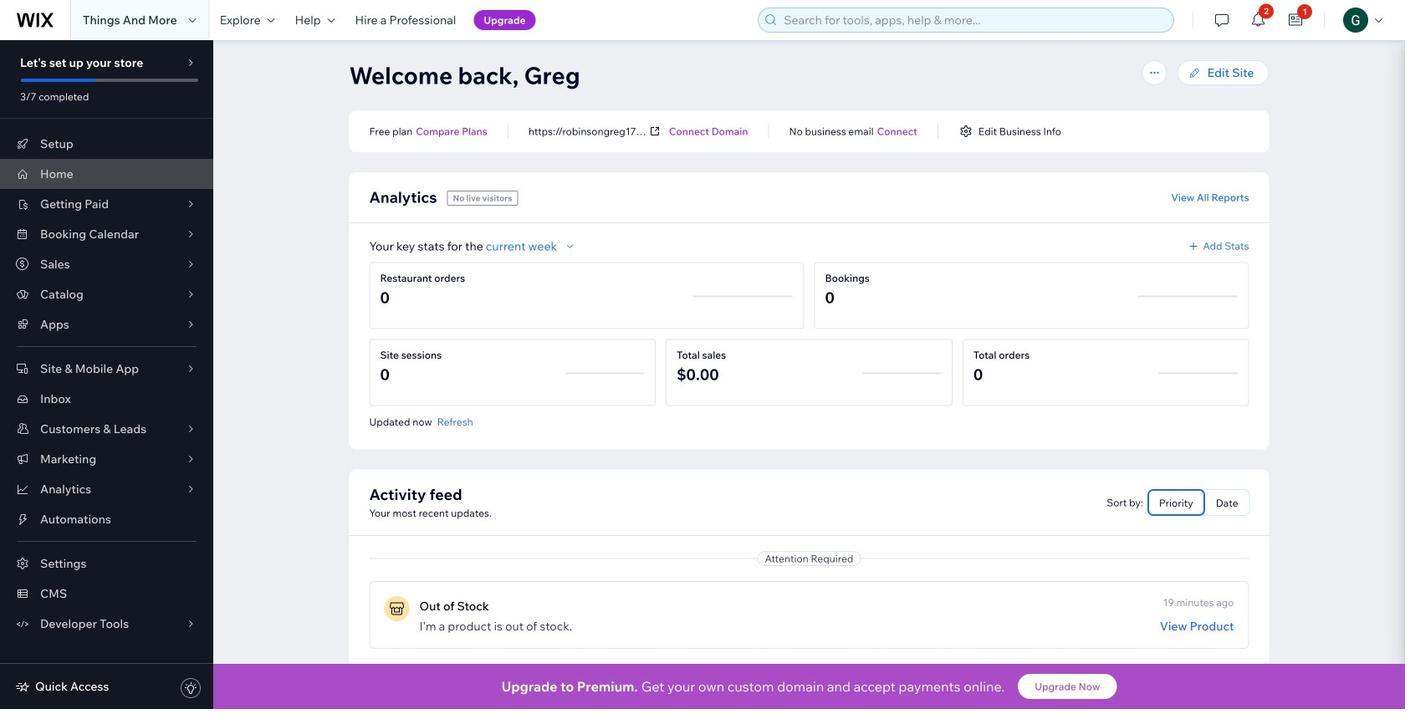 Task type: vqa. For each thing, say whether or not it's contained in the screenshot.
Search for tools, apps, help & more... field
yes



Task type: describe. For each thing, give the bounding box(es) containing it.
Search for tools, apps, help & more... field
[[779, 8, 1169, 32]]



Task type: locate. For each thing, give the bounding box(es) containing it.
sidebar element
[[0, 40, 213, 709]]



